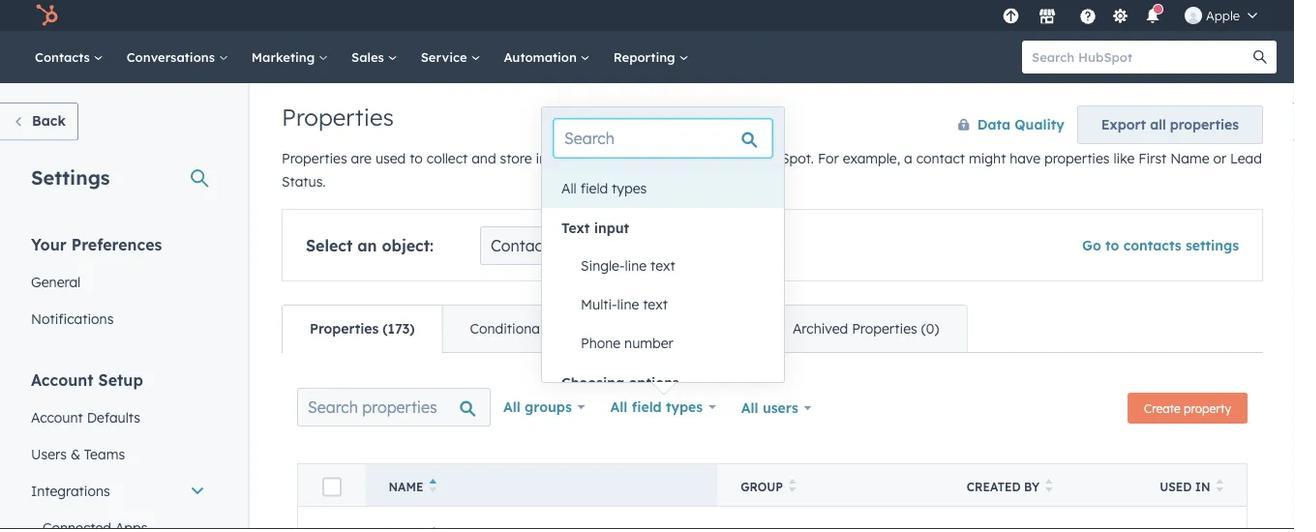 Task type: locate. For each thing, give the bounding box(es) containing it.
users & teams link
[[19, 436, 217, 473]]

like
[[1114, 150, 1135, 167]]

name left the ascending sort. press to sort descending. element
[[389, 480, 423, 495]]

property for conditional
[[547, 320, 602, 337]]

1 horizontal spatial press to sort. element
[[1046, 479, 1053, 496]]

create property
[[1144, 401, 1231, 416]]

properties
[[282, 103, 394, 132], [282, 150, 347, 167], [310, 320, 379, 337], [852, 320, 917, 337]]

contact properties button
[[480, 227, 724, 265]]

created by button
[[944, 464, 1131, 507]]

reporting
[[613, 49, 679, 65]]

used in
[[1160, 480, 1211, 495]]

types inside dropdown button
[[666, 399, 703, 416]]

created by
[[967, 480, 1040, 495]]

have
[[1010, 150, 1041, 167]]

0 vertical spatial text
[[651, 258, 675, 274]]

all field types inside all field types button
[[561, 180, 647, 197]]

created
[[967, 480, 1021, 495]]

press to sort. element right group
[[789, 479, 796, 496]]

text inside 'button'
[[651, 258, 675, 274]]

all groups
[[503, 399, 572, 416]]

go to contacts settings button
[[1082, 237, 1239, 254]]

1 vertical spatial text
[[643, 296, 668, 313]]

properties left like
[[1044, 150, 1110, 167]]

service
[[421, 49, 471, 65]]

search image
[[1254, 50, 1267, 64]]

press to sort. image inside created by button
[[1046, 479, 1053, 493]]

contact
[[491, 236, 549, 256]]

properties inside 'properties are used to collect and store information about your records in hubspot. for example, a contact might have properties like first name or lead status.'
[[282, 150, 347, 167]]

text down text input button
[[651, 258, 675, 274]]

text for single-line text
[[651, 258, 675, 274]]

press to sort. element inside group button
[[789, 479, 796, 496]]

all field types inside all field types dropdown button
[[610, 399, 703, 416]]

0 vertical spatial account
[[31, 370, 94, 390]]

single-
[[581, 258, 625, 274]]

all inside dropdown button
[[610, 399, 628, 416]]

2 press to sort. element from the left
[[1046, 479, 1053, 496]]

property inside button
[[1184, 401, 1231, 416]]

text inside button
[[643, 296, 668, 313]]

account up account defaults on the left bottom of page
[[31, 370, 94, 390]]

property right the create
[[1184, 401, 1231, 416]]

all
[[561, 180, 577, 197], [503, 399, 521, 416], [610, 399, 628, 416], [741, 400, 759, 417]]

select
[[306, 236, 353, 256]]

press to sort. image
[[1046, 479, 1053, 493], [1216, 479, 1224, 493]]

export all properties button
[[1077, 106, 1263, 144]]

field down options
[[632, 399, 662, 416]]

1 vertical spatial all field types
[[610, 399, 703, 416]]

your
[[31, 235, 67, 254]]

input
[[594, 220, 629, 237]]

go to contacts settings
[[1082, 237, 1239, 254]]

help image
[[1079, 9, 1097, 26]]

0 vertical spatial all field types
[[561, 180, 647, 197]]

properties left (0)
[[852, 320, 917, 337]]

0 vertical spatial field
[[580, 180, 608, 197]]

properties up single-
[[553, 236, 628, 256]]

0 horizontal spatial to
[[410, 150, 423, 167]]

0 vertical spatial to
[[410, 150, 423, 167]]

sales link
[[340, 31, 409, 83]]

teams
[[84, 446, 125, 463]]

apple menu
[[997, 0, 1271, 31]]

3 press to sort. element from the left
[[1216, 479, 1224, 496]]

1 vertical spatial types
[[666, 399, 703, 416]]

users & teams
[[31, 446, 125, 463]]

choosing
[[561, 375, 625, 392]]

all for all groups "popup button"
[[503, 399, 521, 416]]

0 vertical spatial name
[[1171, 150, 1210, 167]]

property for create
[[1184, 401, 1231, 416]]

select an object:
[[306, 236, 434, 256]]

export all properties
[[1101, 116, 1239, 133]]

groups
[[525, 399, 572, 416]]

field down information at the left of the page
[[580, 180, 608, 197]]

users
[[31, 446, 67, 463]]

name
[[1171, 150, 1210, 167], [389, 480, 423, 495]]

Search search field
[[554, 119, 773, 158], [297, 388, 491, 427]]

0 vertical spatial property
[[547, 320, 602, 337]]

archived
[[793, 320, 848, 337]]

2 horizontal spatial press to sort. element
[[1216, 479, 1224, 496]]

text input
[[561, 220, 629, 237]]

all down choosing options
[[610, 399, 628, 416]]

press to sort. image inside used in button
[[1216, 479, 1224, 493]]

field inside dropdown button
[[632, 399, 662, 416]]

0 horizontal spatial properties
[[553, 236, 628, 256]]

properties up are
[[282, 103, 394, 132]]

text for multi-line text
[[643, 296, 668, 313]]

1 horizontal spatial types
[[666, 399, 703, 416]]

properties for properties are used to collect and store information about your records in hubspot. for example, a contact might have properties like first name or lead status.
[[282, 150, 347, 167]]

0 horizontal spatial press to sort. element
[[789, 479, 796, 496]]

press to sort. element right in
[[1216, 479, 1224, 496]]

0 vertical spatial types
[[612, 180, 647, 197]]

apple
[[1206, 7, 1240, 23]]

press to sort. element inside created by button
[[1046, 479, 1053, 496]]

used
[[1160, 480, 1192, 495]]

1 account from the top
[[31, 370, 94, 390]]

settings
[[1186, 237, 1239, 254]]

properties inside button
[[1170, 116, 1239, 133]]

1 vertical spatial name
[[389, 480, 423, 495]]

name left or
[[1171, 150, 1210, 167]]

properties for properties
[[282, 103, 394, 132]]

are
[[351, 150, 372, 167]]

0 vertical spatial line
[[625, 258, 647, 274]]

press to sort. image right by
[[1046, 479, 1053, 493]]

for
[[818, 150, 839, 167]]

store
[[500, 150, 532, 167]]

0 horizontal spatial types
[[612, 180, 647, 197]]

help button
[[1072, 0, 1105, 31]]

press to sort. image right in
[[1216, 479, 1224, 493]]

search button
[[1244, 41, 1277, 74]]

list box
[[542, 169, 784, 530]]

1 horizontal spatial field
[[632, 399, 662, 416]]

all field types down options
[[610, 399, 703, 416]]

all left users
[[741, 400, 759, 417]]

conversations
[[127, 49, 219, 65]]

ascending sort. press to sort descending. element
[[429, 479, 436, 496]]

create
[[1144, 401, 1181, 416]]

create property button
[[1128, 393, 1248, 424]]

press to sort. image for used in
[[1216, 479, 1224, 493]]

logic
[[606, 320, 636, 337]]

0 horizontal spatial property
[[547, 320, 602, 337]]

settings link
[[1108, 5, 1133, 26]]

marketing link
[[240, 31, 340, 83]]

conditional property logic link
[[442, 306, 663, 352]]

property
[[547, 320, 602, 337], [1184, 401, 1231, 416]]

press to sort. element for used in
[[1216, 479, 1224, 496]]

all inside "popup button"
[[503, 399, 521, 416]]

notifications button
[[1136, 0, 1169, 31]]

field
[[580, 180, 608, 197], [632, 399, 662, 416]]

text
[[651, 258, 675, 274], [643, 296, 668, 313]]

and
[[472, 150, 496, 167]]

line up multi-line text
[[625, 258, 647, 274]]

2 press to sort. image from the left
[[1216, 479, 1224, 493]]

text up number on the bottom
[[643, 296, 668, 313]]

all inside button
[[561, 180, 577, 197]]

1 vertical spatial field
[[632, 399, 662, 416]]

sales
[[351, 49, 388, 65]]

0 horizontal spatial search search field
[[297, 388, 491, 427]]

general
[[31, 273, 81, 290]]

1 horizontal spatial property
[[1184, 401, 1231, 416]]

0 vertical spatial properties
[[1170, 116, 1239, 133]]

properties
[[1170, 116, 1239, 133], [1044, 150, 1110, 167], [553, 236, 628, 256]]

properties up status.
[[282, 150, 347, 167]]

property down multi-
[[547, 320, 602, 337]]

line inside multi-line text button
[[617, 296, 639, 313]]

line up logic
[[617, 296, 639, 313]]

0 horizontal spatial press to sort. image
[[1046, 479, 1053, 493]]

types inside button
[[612, 180, 647, 197]]

tab list
[[282, 305, 967, 353]]

integrations
[[31, 483, 110, 500]]

example,
[[843, 150, 900, 167]]

used
[[375, 150, 406, 167]]

line inside single-line text 'button'
[[625, 258, 647, 274]]

all field types up input
[[561, 180, 647, 197]]

properties (173)
[[310, 320, 415, 337]]

search search field up all field types button
[[554, 119, 773, 158]]

2 account from the top
[[31, 409, 83, 426]]

press to sort. element
[[789, 479, 796, 496], [1046, 479, 1053, 496], [1216, 479, 1224, 496]]

1 vertical spatial properties
[[1044, 150, 1110, 167]]

properties (173) link
[[283, 306, 442, 352]]

field inside button
[[580, 180, 608, 197]]

multi-line text
[[581, 296, 668, 313]]

1 press to sort. element from the left
[[789, 479, 796, 496]]

all inside 'popup button'
[[741, 400, 759, 417]]

properties for properties (173)
[[310, 320, 379, 337]]

press to sort. element right by
[[1046, 479, 1053, 496]]

0 horizontal spatial name
[[389, 480, 423, 495]]

types down about
[[612, 180, 647, 197]]

1 horizontal spatial name
[[1171, 150, 1210, 167]]

1 press to sort. image from the left
[[1046, 479, 1053, 493]]

properties up or
[[1170, 116, 1239, 133]]

2 horizontal spatial properties
[[1170, 116, 1239, 133]]

service link
[[409, 31, 492, 83]]

all left the groups
[[503, 399, 521, 416]]

account up users
[[31, 409, 83, 426]]

2 vertical spatial properties
[[553, 236, 628, 256]]

0 horizontal spatial field
[[580, 180, 608, 197]]

phone number
[[581, 335, 674, 352]]

users
[[763, 400, 798, 417]]

notifications image
[[1144, 9, 1162, 26]]

all groups button
[[491, 388, 598, 427]]

settings
[[31, 165, 110, 189]]

types down options
[[666, 399, 703, 416]]

press to sort. element inside used in button
[[1216, 479, 1224, 496]]

1 vertical spatial to
[[1106, 237, 1119, 254]]

all for all users 'popup button' on the bottom right
[[741, 400, 759, 417]]

all down information at the left of the page
[[561, 180, 577, 197]]

search search field down (173)
[[297, 388, 491, 427]]

number
[[625, 335, 674, 352]]

1 vertical spatial account
[[31, 409, 83, 426]]

archived properties (0)
[[793, 320, 939, 337]]

quality
[[1015, 116, 1065, 133]]

properties left (173)
[[310, 320, 379, 337]]

lead
[[1230, 150, 1262, 167]]

1 vertical spatial property
[[1184, 401, 1231, 416]]

1 vertical spatial line
[[617, 296, 639, 313]]

to right used
[[410, 150, 423, 167]]

to right go
[[1106, 237, 1119, 254]]

1 horizontal spatial press to sort. image
[[1216, 479, 1224, 493]]

tab panel
[[282, 352, 1263, 530]]

choosing options
[[561, 375, 679, 392]]

a
[[904, 150, 913, 167]]

1 horizontal spatial properties
[[1044, 150, 1110, 167]]

1 horizontal spatial search search field
[[554, 119, 773, 158]]



Task type: vqa. For each thing, say whether or not it's contained in the screenshot.
Contact owner POPUP BUTTON
no



Task type: describe. For each thing, give the bounding box(es) containing it.
press to sort. element for created by
[[1046, 479, 1053, 496]]

automation link
[[492, 31, 602, 83]]

your preferences
[[31, 235, 162, 254]]

account for account setup
[[31, 370, 94, 390]]

automation
[[504, 49, 581, 65]]

(173)
[[383, 320, 415, 337]]

in
[[740, 150, 751, 167]]

used in button
[[1131, 464, 1247, 507]]

properties inside 'properties are used to collect and store information about your records in hubspot. for example, a contact might have properties like first name or lead status.'
[[1044, 150, 1110, 167]]

multi-
[[581, 296, 617, 313]]

notifications
[[31, 310, 114, 327]]

back
[[32, 112, 66, 129]]

ascending sort. press to sort descending. image
[[429, 479, 436, 493]]

status.
[[282, 173, 326, 190]]

upgrade image
[[1002, 8, 1020, 26]]

might
[[969, 150, 1006, 167]]

setup
[[98, 370, 143, 390]]

object:
[[382, 236, 434, 256]]

conditional property logic
[[470, 320, 636, 337]]

reporting link
[[602, 31, 700, 83]]

properties are used to collect and store information about your records in hubspot. for example, a contact might have properties like first name or lead status.
[[282, 150, 1262, 190]]

phone
[[581, 335, 621, 352]]

1 vertical spatial search search field
[[297, 388, 491, 427]]

press to sort. image
[[789, 479, 796, 493]]

defaults
[[87, 409, 140, 426]]

text input button
[[542, 212, 784, 244]]

by
[[1024, 480, 1040, 495]]

all users button
[[729, 388, 824, 429]]

your
[[656, 150, 685, 167]]

your preferences element
[[19, 234, 217, 337]]

choosing options button
[[542, 367, 784, 399]]

contacts link
[[23, 31, 115, 83]]

line for single-
[[625, 258, 647, 274]]

tab list containing properties (173)
[[282, 305, 967, 353]]

data quality button
[[938, 106, 1066, 144]]

multi-line text button
[[561, 286, 784, 324]]

in
[[1195, 480, 1211, 495]]

single-line text button
[[561, 247, 784, 286]]

line for multi-
[[617, 296, 639, 313]]

list box containing all field types
[[542, 169, 784, 530]]

press to sort. image for created by
[[1046, 479, 1053, 493]]

first
[[1139, 150, 1167, 167]]

all field types button
[[542, 169, 784, 208]]

all field types button
[[598, 388, 729, 427]]

general link
[[19, 264, 217, 301]]

group
[[741, 480, 783, 495]]

upgrade link
[[999, 5, 1023, 26]]

marketplaces button
[[1027, 0, 1068, 31]]

data
[[977, 116, 1011, 133]]

name inside button
[[389, 480, 423, 495]]

all
[[1150, 116, 1166, 133]]

bob builder image
[[1185, 7, 1202, 24]]

contact
[[916, 150, 965, 167]]

&
[[71, 446, 80, 463]]

account defaults
[[31, 409, 140, 426]]

properties inside popup button
[[553, 236, 628, 256]]

name inside 'properties are used to collect and store information about your records in hubspot. for example, a contact might have properties like first name or lead status.'
[[1171, 150, 1210, 167]]

contacts
[[35, 49, 94, 65]]

press to sort. element for group
[[789, 479, 796, 496]]

1 horizontal spatial to
[[1106, 237, 1119, 254]]

account for account defaults
[[31, 409, 83, 426]]

group button
[[717, 464, 944, 507]]

all users
[[741, 400, 798, 417]]

conditional
[[470, 320, 543, 337]]

tab panel containing all groups
[[282, 352, 1263, 530]]

or
[[1213, 150, 1227, 167]]

notifications link
[[19, 301, 217, 337]]

to inside 'properties are used to collect and store information about your records in hubspot. for example, a contact might have properties like first name or lead status.'
[[410, 150, 423, 167]]

hubspot link
[[23, 4, 73, 27]]

apple button
[[1173, 0, 1269, 31]]

all for all field types dropdown button at the bottom
[[610, 399, 628, 416]]

archived properties (0) link
[[765, 306, 966, 352]]

text
[[561, 220, 590, 237]]

about
[[614, 150, 652, 167]]

phone number button
[[561, 324, 784, 363]]

contacts
[[1124, 237, 1182, 254]]

go
[[1082, 237, 1101, 254]]

export
[[1101, 116, 1146, 133]]

Search HubSpot search field
[[1022, 41, 1259, 74]]

contact properties
[[491, 236, 628, 256]]

(0)
[[921, 320, 939, 337]]

account setup
[[31, 370, 143, 390]]

records
[[688, 150, 736, 167]]

options
[[629, 375, 679, 392]]

account setup element
[[19, 369, 217, 530]]

collect
[[427, 150, 468, 167]]

marketing
[[251, 49, 319, 65]]

marketplaces image
[[1039, 9, 1056, 26]]

0 vertical spatial search search field
[[554, 119, 773, 158]]

integrations button
[[19, 473, 217, 510]]

hubspot image
[[35, 4, 58, 27]]

settings image
[[1112, 8, 1129, 26]]

back link
[[0, 103, 78, 141]]



